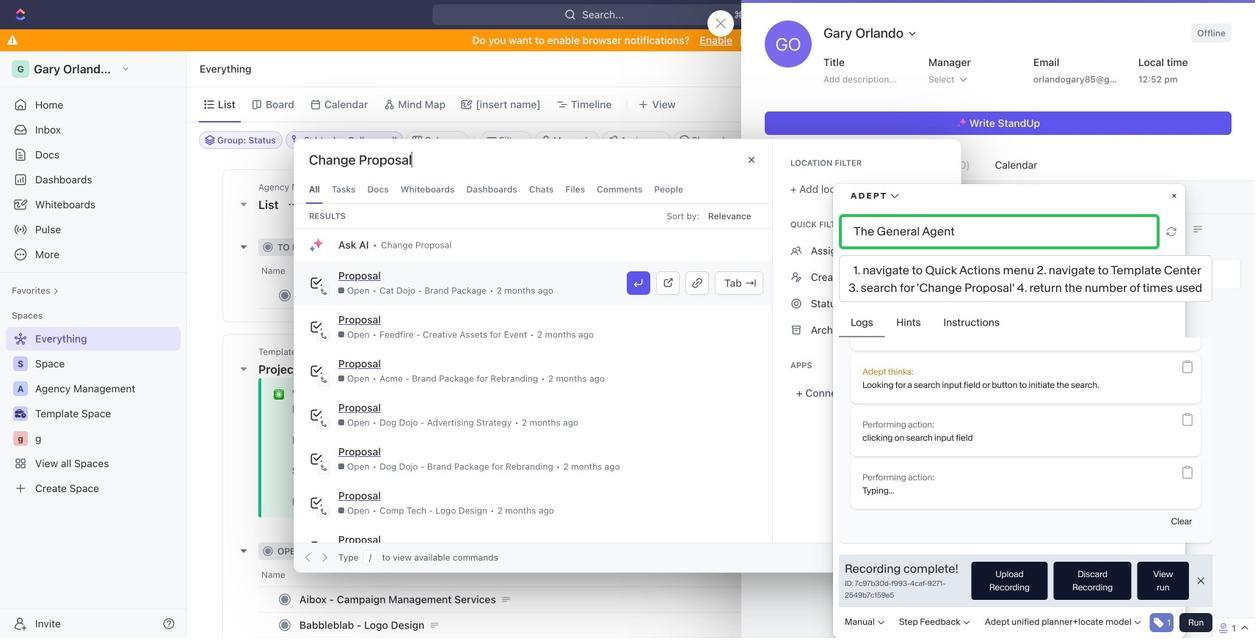 Task type: locate. For each thing, give the bounding box(es) containing it.
tree
[[6, 328, 181, 501]]

Search or run a command… text field
[[309, 151, 427, 169]]

tab panel
[[742, 214, 1256, 382]]

Search tasks... text field
[[1100, 129, 1247, 151]]

Task Name text field
[[300, 284, 729, 307]]

1 vertical spatial jjbmd image
[[791, 272, 803, 284]]

jjbmd image
[[791, 245, 803, 257], [791, 272, 803, 284], [791, 298, 803, 310]]

wi6l6 image
[[791, 325, 803, 336]]

0 vertical spatial jjbmd image
[[791, 245, 803, 257]]

2 vertical spatial jjbmd image
[[791, 298, 803, 310]]



Task type: vqa. For each thing, say whether or not it's contained in the screenshot.
Search Tasks... Text Field
yes



Task type: describe. For each thing, give the bounding box(es) containing it.
sidebar navigation
[[0, 51, 187, 639]]

tree inside the sidebar navigation
[[6, 328, 181, 501]]

1 jjbmd image from the top
[[791, 245, 803, 257]]

2 jjbmd image from the top
[[791, 272, 803, 284]]

3 jjbmd image from the top
[[791, 298, 803, 310]]



